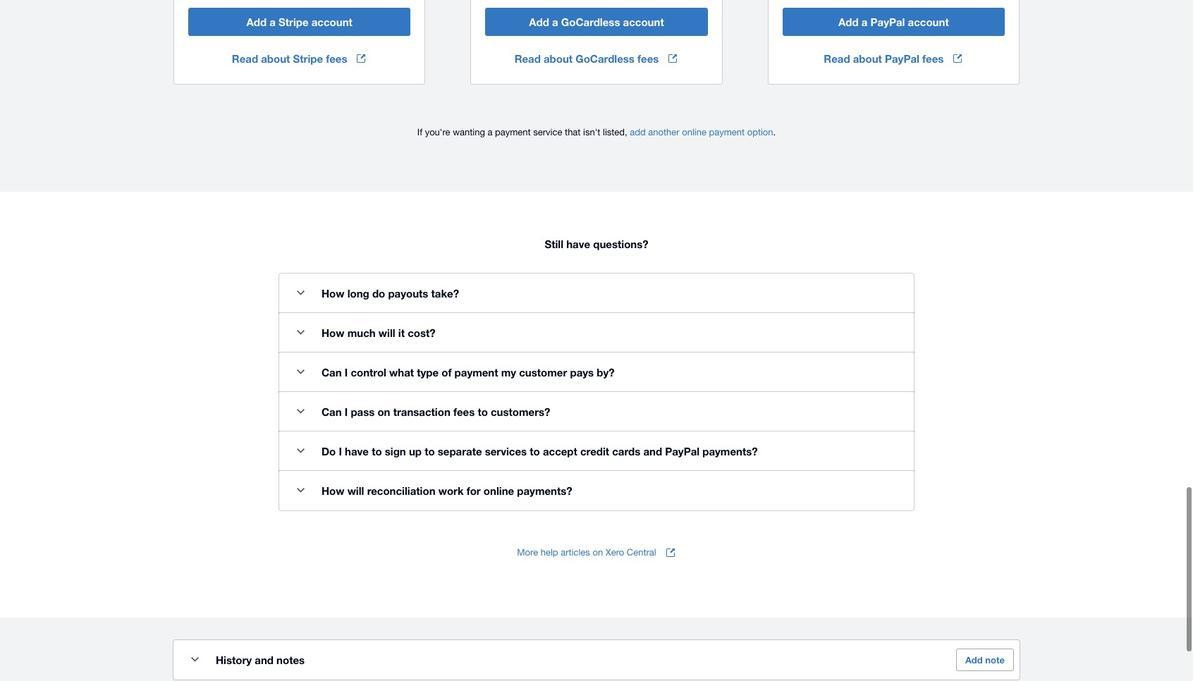 Task type: locate. For each thing, give the bounding box(es) containing it.
1 horizontal spatial will
[[379, 326, 396, 339]]

about for stripe
[[261, 52, 290, 65]]

will left it
[[379, 326, 396, 339]]

account up read about gocardless fees button
[[623, 15, 664, 28]]

can
[[322, 366, 342, 378], [322, 405, 342, 418]]

toggle image for how long do payouts take?
[[297, 291, 304, 296]]

2 horizontal spatial read
[[824, 52, 850, 65]]

how much will it cost?
[[322, 326, 436, 339]]

account for add a paypal account
[[908, 15, 949, 28]]

fees
[[326, 52, 347, 65], [638, 52, 659, 65], [923, 52, 944, 65], [454, 405, 475, 418]]

add another online payment option button
[[630, 118, 774, 146]]

can i control what type of payment my customer pays by?
[[322, 366, 615, 378]]

1 horizontal spatial account
[[623, 15, 664, 28]]

i
[[345, 366, 348, 378], [345, 405, 348, 418], [339, 445, 342, 457]]

toggle button for how long do payouts take?
[[286, 279, 315, 307]]

toggle button for can i pass on transaction fees to customers?
[[286, 398, 315, 426]]

1 vertical spatial payments?
[[517, 484, 573, 497]]

stripe
[[279, 15, 309, 28], [293, 52, 323, 65]]

1 vertical spatial can
[[322, 405, 342, 418]]

can left control
[[322, 366, 342, 378]]

0 horizontal spatial account
[[312, 15, 353, 28]]

gocardless down add a gocardless account
[[576, 52, 635, 65]]

and
[[644, 445, 662, 457], [255, 654, 274, 666]]

how long do payouts take?
[[322, 287, 459, 299]]

0 horizontal spatial payments?
[[517, 484, 573, 497]]

that
[[565, 127, 581, 137]]

to left sign
[[372, 445, 382, 457]]

toggle button
[[286, 279, 315, 307], [286, 319, 315, 347], [286, 358, 315, 386], [286, 398, 315, 426], [286, 437, 315, 465], [286, 477, 315, 505], [181, 646, 209, 674]]

toggle image left much
[[297, 330, 304, 335]]

a
[[270, 15, 276, 28], [552, 15, 558, 28], [862, 15, 868, 28], [488, 127, 493, 137]]

i right "do"
[[339, 445, 342, 457]]

0 vertical spatial on
[[378, 405, 390, 418]]

add inside add note button
[[966, 654, 983, 666]]

toggle button for how much will it cost?
[[286, 319, 315, 347]]

account up read about paypal fees button
[[908, 15, 949, 28]]

separate
[[438, 445, 482, 457]]

customers?
[[491, 405, 551, 418]]

services
[[485, 445, 527, 457]]

1 can from the top
[[322, 366, 342, 378]]

3 about from the left
[[853, 52, 882, 65]]

add a paypal account button
[[783, 7, 1005, 36]]

on for transaction
[[378, 405, 390, 418]]

how left much
[[322, 326, 345, 339]]

3 read from the left
[[824, 52, 850, 65]]

1 about from the left
[[261, 52, 290, 65]]

0 vertical spatial gocardless
[[561, 15, 620, 28]]

2 read from the left
[[515, 52, 541, 65]]

1 vertical spatial i
[[345, 405, 348, 418]]

0 horizontal spatial about
[[261, 52, 290, 65]]

read for read about stripe fees
[[232, 52, 258, 65]]

2 vertical spatial how
[[322, 484, 345, 497]]

1 vertical spatial gocardless
[[576, 52, 635, 65]]

account
[[312, 15, 353, 28], [623, 15, 664, 28], [908, 15, 949, 28]]

3 how from the top
[[322, 484, 345, 497]]

add inside 'add a paypal account' button
[[839, 15, 859, 28]]

have right "do"
[[345, 445, 369, 457]]

2 toggle image from the top
[[297, 488, 304, 493]]

add up 'read about gocardless fees' on the top
[[529, 15, 549, 28]]

add a gocardless account button
[[486, 7, 708, 36]]

paypal down 'add a paypal account' button
[[885, 52, 920, 65]]

help
[[541, 547, 558, 558]]

0 horizontal spatial will
[[348, 484, 364, 497]]

2 how from the top
[[322, 326, 345, 339]]

articles
[[561, 547, 590, 558]]

add a gocardless account
[[529, 15, 664, 28]]

a right wanting
[[488, 127, 493, 137]]

read about stripe fees button
[[188, 44, 411, 72]]

payment left service
[[495, 127, 531, 137]]

read
[[232, 52, 258, 65], [515, 52, 541, 65], [824, 52, 850, 65]]

toggle image
[[297, 291, 304, 296], [297, 488, 304, 493]]

toggle image
[[297, 330, 304, 335], [297, 370, 304, 375], [297, 409, 304, 414], [297, 449, 304, 454], [191, 657, 199, 662]]

by?
[[597, 366, 615, 378]]

payment
[[495, 127, 531, 137], [709, 127, 745, 137], [455, 366, 498, 378]]

will
[[379, 326, 396, 339], [348, 484, 364, 497]]

toggle image for can i control what type of payment my customer pays by?
[[297, 370, 304, 375]]

i left pass
[[345, 405, 348, 418]]

1 vertical spatial toggle image
[[297, 488, 304, 493]]

1 vertical spatial online
[[484, 484, 514, 497]]

how
[[322, 287, 345, 299], [322, 326, 345, 339], [322, 484, 345, 497]]

fees down "add a stripe account" button
[[326, 52, 347, 65]]

add for add a paypal account
[[839, 15, 859, 28]]

have right still
[[567, 237, 591, 250]]

0 vertical spatial how
[[322, 287, 345, 299]]

on for xero
[[593, 547, 603, 558]]

2 can from the top
[[322, 405, 342, 418]]

2 horizontal spatial about
[[853, 52, 882, 65]]

1 horizontal spatial on
[[593, 547, 603, 558]]

do
[[372, 287, 385, 299]]

0 vertical spatial toggle image
[[297, 291, 304, 296]]

paypal for fees
[[885, 52, 920, 65]]

read about stripe fees
[[232, 52, 347, 65]]

about
[[261, 52, 290, 65], [544, 52, 573, 65], [853, 52, 882, 65]]

read for read about paypal fees
[[824, 52, 850, 65]]

1 toggle image from the top
[[297, 291, 304, 296]]

0 horizontal spatial on
[[378, 405, 390, 418]]

read about paypal fees
[[824, 52, 944, 65]]

much
[[348, 326, 376, 339]]

stripe for fees
[[293, 52, 323, 65]]

sign
[[385, 445, 406, 457]]

0 vertical spatial online
[[682, 127, 707, 137]]

0 vertical spatial paypal
[[871, 15, 905, 28]]

do i have to sign up to separate services to accept credit cards and paypal payments?
[[322, 445, 758, 457]]

about down 'add a paypal account' button
[[853, 52, 882, 65]]

add a stripe account button
[[188, 7, 411, 36]]

control
[[351, 366, 387, 378]]

3 account from the left
[[908, 15, 949, 28]]

it
[[398, 326, 405, 339]]

add up read about stripe fees
[[247, 15, 267, 28]]

1 horizontal spatial online
[[682, 127, 707, 137]]

2 vertical spatial i
[[339, 445, 342, 457]]

paypal right 'cards'
[[665, 445, 700, 457]]

toggle button for can i control what type of payment my customer pays by?
[[286, 358, 315, 386]]

account for add a gocardless account
[[623, 15, 664, 28]]

more
[[517, 547, 538, 558]]

0 vertical spatial stripe
[[279, 15, 309, 28]]

add a paypal account
[[839, 15, 949, 28]]

on left xero
[[593, 547, 603, 558]]

and right 'cards'
[[644, 445, 662, 457]]

toggle image left pass
[[297, 409, 304, 414]]

a up read about paypal fees
[[862, 15, 868, 28]]

2 about from the left
[[544, 52, 573, 65]]

0 vertical spatial have
[[567, 237, 591, 250]]

paypal inside 'add a paypal account' button
[[871, 15, 905, 28]]

gocardless
[[561, 15, 620, 28], [576, 52, 635, 65]]

still have questions?
[[545, 237, 649, 250]]

a up 'read about gocardless fees' on the top
[[552, 15, 558, 28]]

add
[[247, 15, 267, 28], [529, 15, 549, 28], [839, 15, 859, 28], [966, 654, 983, 666]]

paypal
[[871, 15, 905, 28], [885, 52, 920, 65], [665, 445, 700, 457]]

have
[[567, 237, 591, 250], [345, 445, 369, 457]]

account up read about stripe fees button
[[312, 15, 353, 28]]

toggle image left history
[[191, 657, 199, 662]]

1 read from the left
[[232, 52, 258, 65]]

add inside "add a stripe account" button
[[247, 15, 267, 28]]

a up read about stripe fees
[[270, 15, 276, 28]]

stripe up read about stripe fees
[[279, 15, 309, 28]]

i left control
[[345, 366, 348, 378]]

can left pass
[[322, 405, 342, 418]]

1 horizontal spatial read
[[515, 52, 541, 65]]

paypal inside read about paypal fees button
[[885, 52, 920, 65]]

and left "notes"
[[255, 654, 274, 666]]

online
[[682, 127, 707, 137], [484, 484, 514, 497]]

history
[[216, 654, 252, 666]]

2 horizontal spatial account
[[908, 15, 949, 28]]

on right pass
[[378, 405, 390, 418]]

1 horizontal spatial have
[[567, 237, 591, 250]]

2 account from the left
[[623, 15, 664, 28]]

still
[[545, 237, 564, 250]]

add up read about paypal fees
[[839, 15, 859, 28]]

add left note
[[966, 654, 983, 666]]

history and notes
[[216, 654, 305, 666]]

paypal up read about paypal fees
[[871, 15, 905, 28]]

0 horizontal spatial have
[[345, 445, 369, 457]]

1 vertical spatial paypal
[[885, 52, 920, 65]]

about down add a gocardless account
[[544, 52, 573, 65]]

toggle image for history and notes
[[191, 657, 199, 662]]

about for paypal
[[853, 52, 882, 65]]

what
[[389, 366, 414, 378]]

1 vertical spatial will
[[348, 484, 364, 497]]

pays
[[570, 366, 594, 378]]

on inside button
[[593, 547, 603, 558]]

how down "do"
[[322, 484, 345, 497]]

0 vertical spatial i
[[345, 366, 348, 378]]

add inside add a gocardless account button
[[529, 15, 549, 28]]

toggle image for do i have to sign up to separate services to accept credit cards and paypal payments?
[[297, 449, 304, 454]]

0 vertical spatial can
[[322, 366, 342, 378]]

service
[[534, 127, 563, 137]]

read about gocardless fees button
[[486, 44, 708, 72]]

gocardless up 'read about gocardless fees' on the top
[[561, 15, 620, 28]]

on
[[378, 405, 390, 418], [593, 547, 603, 558]]

to
[[478, 405, 488, 418], [372, 445, 382, 457], [425, 445, 435, 457], [530, 445, 540, 457]]

paypal for account
[[871, 15, 905, 28]]

add for add a gocardless account
[[529, 15, 549, 28]]

0 vertical spatial payments?
[[703, 445, 758, 457]]

online right for
[[484, 484, 514, 497]]

cards
[[612, 445, 641, 457]]

1 vertical spatial how
[[322, 326, 345, 339]]

toggle image left "do"
[[297, 449, 304, 454]]

will left reconciliation
[[348, 484, 364, 497]]

payments?
[[703, 445, 758, 457], [517, 484, 573, 497]]

toggle image left control
[[297, 370, 304, 375]]

about down "add a stripe account" button
[[261, 52, 290, 65]]

a for paypal
[[862, 15, 868, 28]]

if
[[417, 127, 423, 137]]

fees down add a gocardless account
[[638, 52, 659, 65]]

take?
[[431, 287, 459, 299]]

toggle button for history and notes
[[181, 646, 209, 674]]

of
[[442, 366, 452, 378]]

1 how from the top
[[322, 287, 345, 299]]

1 vertical spatial on
[[593, 547, 603, 558]]

how left long
[[322, 287, 345, 299]]

1 vertical spatial and
[[255, 654, 274, 666]]

can i pass on transaction fees to customers?
[[322, 405, 551, 418]]

notes
[[277, 654, 305, 666]]

0 vertical spatial and
[[644, 445, 662, 457]]

central
[[627, 547, 657, 558]]

1 account from the left
[[312, 15, 353, 28]]

cost?
[[408, 326, 436, 339]]

stripe down "add a stripe account" button
[[293, 52, 323, 65]]

1 vertical spatial stripe
[[293, 52, 323, 65]]

0 horizontal spatial read
[[232, 52, 258, 65]]

fees down 'add a paypal account' button
[[923, 52, 944, 65]]

online right the another
[[682, 127, 707, 137]]

transaction
[[393, 405, 451, 418]]

1 horizontal spatial about
[[544, 52, 573, 65]]

read about paypal fees button
[[783, 44, 1005, 72]]



Task type: describe. For each thing, give the bounding box(es) containing it.
0 horizontal spatial and
[[255, 654, 274, 666]]

payment left option
[[709, 127, 745, 137]]

reconciliation
[[367, 484, 436, 497]]

add for add a stripe account
[[247, 15, 267, 28]]

toggle image for can i pass on transaction fees to customers?
[[297, 409, 304, 414]]

account for add a stripe account
[[312, 15, 353, 28]]

questions?
[[593, 237, 649, 250]]

another
[[649, 127, 680, 137]]

for
[[467, 484, 481, 497]]

work
[[439, 484, 464, 497]]

1 vertical spatial have
[[345, 445, 369, 457]]

option
[[748, 127, 774, 137]]

can for can i pass on transaction fees to customers?
[[322, 405, 342, 418]]

customer
[[519, 366, 567, 378]]

long
[[348, 287, 369, 299]]

fees for read about stripe fees
[[326, 52, 347, 65]]

more help articles on xero central button
[[506, 538, 688, 568]]

note
[[986, 654, 1005, 666]]

can for can i control what type of payment my customer pays by?
[[322, 366, 342, 378]]

toggle button for do i have to sign up to separate services to accept credit cards and paypal payments?
[[286, 437, 315, 465]]

1 horizontal spatial payments?
[[703, 445, 758, 457]]

fees down 'can i control what type of payment my customer pays by?' at the bottom of the page
[[454, 405, 475, 418]]

gocardless for fees
[[576, 52, 635, 65]]

about for gocardless
[[544, 52, 573, 65]]

fees for read about gocardless fees
[[638, 52, 659, 65]]

i for pass
[[345, 405, 348, 418]]

add for add note
[[966, 654, 983, 666]]

isn't
[[583, 127, 601, 137]]

do
[[322, 445, 336, 457]]

a for stripe
[[270, 15, 276, 28]]

to right up
[[425, 445, 435, 457]]

add note button
[[957, 649, 1014, 671]]

stripe for account
[[279, 15, 309, 28]]

how for how long do payouts take?
[[322, 287, 345, 299]]

how for how much will it cost?
[[322, 326, 345, 339]]

my
[[501, 366, 516, 378]]

a for gocardless
[[552, 15, 558, 28]]

2 vertical spatial paypal
[[665, 445, 700, 457]]

xero
[[606, 547, 624, 558]]

i for control
[[345, 366, 348, 378]]

wanting
[[453, 127, 485, 137]]

1 horizontal spatial and
[[644, 445, 662, 457]]

more help articles on xero central
[[517, 547, 657, 558]]

to left accept
[[530, 445, 540, 457]]

up
[[409, 445, 422, 457]]

payment right of
[[455, 366, 498, 378]]

pass
[[351, 405, 375, 418]]

toggle image for how will reconciliation work for online payments?
[[297, 488, 304, 493]]

.
[[774, 127, 776, 137]]

i for have
[[339, 445, 342, 457]]

listed,
[[603, 127, 628, 137]]

how will reconciliation work for online payments?
[[322, 484, 573, 497]]

accept
[[543, 445, 578, 457]]

add a stripe account
[[247, 15, 353, 28]]

if you're wanting a payment service that isn't listed, add another online payment option .
[[417, 127, 776, 137]]

read for read about gocardless fees
[[515, 52, 541, 65]]

add
[[630, 127, 646, 137]]

you're
[[425, 127, 450, 137]]

0 horizontal spatial online
[[484, 484, 514, 497]]

type
[[417, 366, 439, 378]]

credit
[[581, 445, 610, 457]]

read about gocardless fees
[[515, 52, 659, 65]]

toggle image for how much will it cost?
[[297, 330, 304, 335]]

to left "customers?" at the bottom of the page
[[478, 405, 488, 418]]

how for how will reconciliation work for online payments?
[[322, 484, 345, 497]]

add note
[[966, 654, 1005, 666]]

payouts
[[388, 287, 428, 299]]

gocardless for account
[[561, 15, 620, 28]]

fees for read about paypal fees
[[923, 52, 944, 65]]

toggle button for how will reconciliation work for online payments?
[[286, 477, 315, 505]]

0 vertical spatial will
[[379, 326, 396, 339]]



Task type: vqa. For each thing, say whether or not it's contained in the screenshot.
account associated with Add a PayPal account
yes



